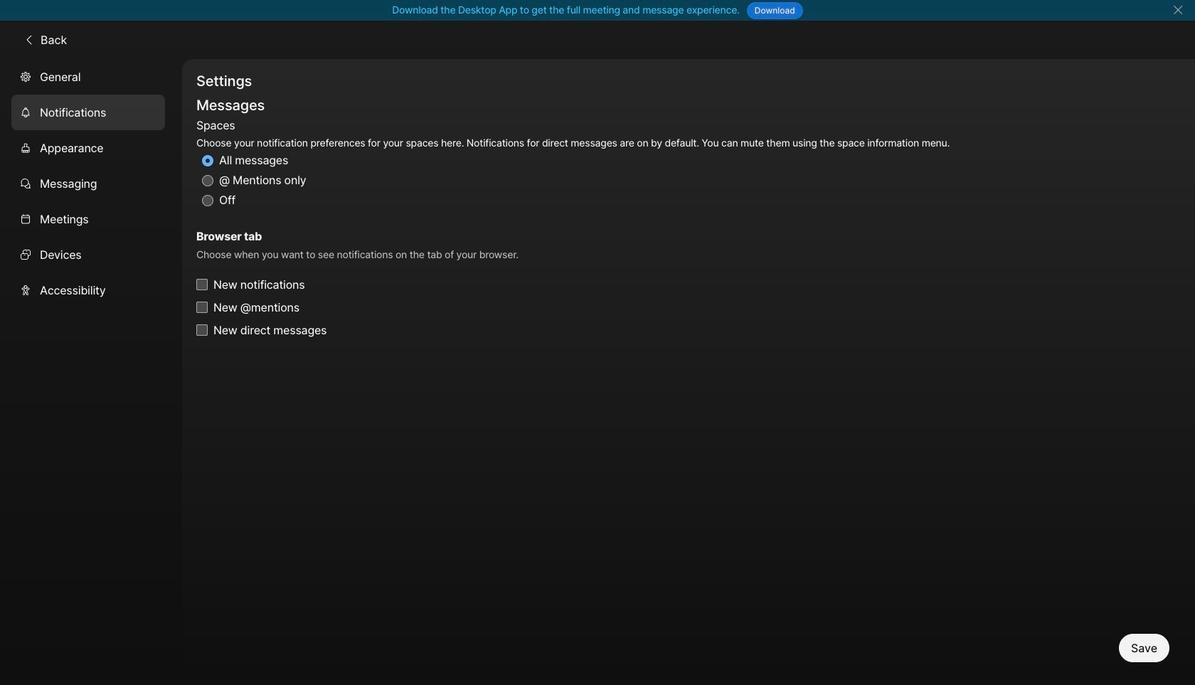 Task type: vqa. For each thing, say whether or not it's contained in the screenshot.
the cancel_16 image
yes



Task type: describe. For each thing, give the bounding box(es) containing it.
appearance tab
[[11, 130, 165, 166]]

cancel_16 image
[[1173, 4, 1184, 16]]

meetings tab
[[11, 201, 165, 237]]

@ Mentions only radio
[[202, 175, 213, 187]]

devices tab
[[11, 237, 165, 272]]

settings navigation
[[0, 59, 182, 685]]

messaging tab
[[11, 166, 165, 201]]



Task type: locate. For each thing, give the bounding box(es) containing it.
general tab
[[11, 59, 165, 94]]

Off radio
[[202, 195, 213, 206]]

option group
[[196, 116, 950, 211]]

accessibility tab
[[11, 272, 165, 308]]

notifications tab
[[11, 94, 165, 130]]

All messages radio
[[202, 155, 213, 167]]



